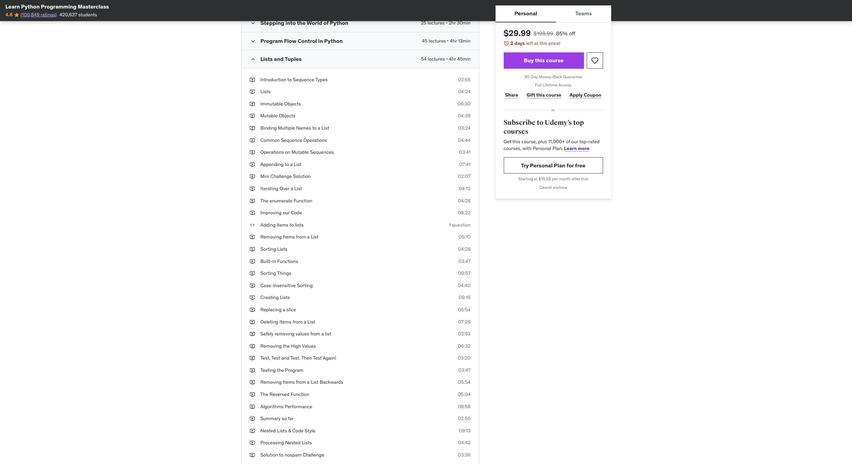 Task type: vqa. For each thing, say whether or not it's contained in the screenshot.


Task type: locate. For each thing, give the bounding box(es) containing it.
xsmall image for immutable objects
[[250, 101, 255, 107]]

1 vertical spatial mutable
[[292, 149, 309, 155]]

our down the enumerate function
[[283, 210, 290, 216]]

04:44
[[458, 137, 471, 143]]

access
[[559, 82, 572, 88]]

course up "back"
[[546, 57, 564, 64]]

buy
[[524, 57, 534, 64]]

05:54
[[458, 307, 471, 313], [458, 379, 471, 385]]

removing down safely
[[260, 343, 282, 349]]

0 vertical spatial the
[[297, 19, 306, 26]]

items up the reversed function
[[283, 379, 295, 385]]

question
[[452, 222, 471, 228]]

lists up built-in functions
[[277, 246, 287, 252]]

xsmall image for common sequence operations
[[250, 137, 255, 144]]

free
[[575, 162, 586, 169]]

removing down testing
[[260, 379, 282, 385]]

solution down processing
[[260, 452, 278, 458]]

1 vertical spatial operations
[[260, 149, 284, 155]]

over
[[280, 185, 290, 192]]

of right world
[[324, 19, 329, 26]]

testing
[[260, 367, 276, 373]]

at
[[534, 40, 539, 46], [534, 176, 538, 182]]

1 horizontal spatial learn
[[564, 145, 577, 151]]

case-
[[260, 282, 273, 288]]

this right gift on the top
[[536, 92, 545, 98]]

program down stepping
[[260, 37, 283, 44]]

0 horizontal spatial mutable
[[260, 113, 278, 119]]

lifetime
[[543, 82, 558, 88]]

4 xsmall image from the top
[[250, 198, 255, 204]]

&
[[288, 428, 291, 434]]

to left lists
[[290, 222, 294, 228]]

slice
[[287, 307, 296, 313]]

small image
[[250, 56, 256, 62]]

03:47 down 03:20 at the right bottom of page
[[459, 367, 471, 373]]

04:39
[[458, 113, 471, 119]]

xsmall image for case-insensitive sorting
[[250, 282, 255, 289]]

or
[[552, 107, 555, 112]]

12 xsmall image from the top
[[250, 294, 255, 301]]

1 vertical spatial removing
[[260, 343, 282, 349]]

12 xsmall image from the top
[[250, 379, 255, 386]]

7 xsmall image from the top
[[250, 258, 255, 265]]

1 horizontal spatial test
[[313, 355, 322, 361]]

15 xsmall image from the top
[[250, 391, 255, 398]]

function right enumerate
[[294, 198, 312, 204]]

course for buy this course
[[546, 57, 564, 64]]

the for the enumerate function
[[260, 198, 268, 204]]

world
[[307, 19, 322, 26]]

4hr left 13min
[[450, 38, 457, 44]]

1 vertical spatial 05:54
[[458, 379, 471, 385]]

xsmall image for built-in functions
[[250, 258, 255, 265]]

from up safely removing values from a list on the left bottom
[[293, 319, 303, 325]]

7 xsmall image from the top
[[250, 185, 255, 192]]

learn for learn more
[[564, 145, 577, 151]]

python up (100,849 at the top left of page
[[21, 3, 40, 10]]

learn for learn python programming masterclass
[[5, 3, 20, 10]]

5 xsmall image from the top
[[250, 149, 255, 156]]

0 vertical spatial code
[[291, 210, 302, 216]]

1 question
[[449, 222, 471, 228]]

0 vertical spatial 03:47
[[459, 258, 471, 264]]

personal up $16.58
[[530, 162, 553, 169]]

adding
[[260, 222, 276, 228]]

1 xsmall image from the top
[[250, 76, 255, 83]]

replacing a slice
[[260, 307, 296, 313]]

1 horizontal spatial challenge
[[303, 452, 324, 458]]

1 course from the top
[[546, 57, 564, 64]]

this for get
[[513, 139, 521, 145]]

tab list containing personal
[[496, 5, 611, 22]]

0 horizontal spatial test
[[271, 355, 280, 361]]

0 vertical spatial nested
[[260, 428, 276, 434]]

1 xsmall image from the top
[[250, 101, 255, 107]]

the left high
[[283, 343, 290, 349]]

more
[[578, 145, 590, 151]]

personal up $29.99
[[515, 10, 537, 17]]

1 03:47 from the top
[[459, 258, 471, 264]]

xsmall image for testing the program
[[250, 367, 255, 374]]

lists right small image
[[260, 55, 273, 62]]

2hr
[[449, 20, 456, 26]]

0 vertical spatial 05:54
[[458, 307, 471, 313]]

types
[[315, 76, 328, 83]]

to for sequence
[[288, 76, 292, 83]]

• left 45min
[[446, 56, 448, 62]]

and
[[274, 55, 284, 62], [281, 355, 289, 361]]

to inside subscribe to udemy's top courses
[[537, 118, 544, 127]]

xsmall image
[[250, 76, 255, 83], [250, 89, 255, 95], [250, 113, 255, 119], [250, 125, 255, 132], [250, 149, 255, 156], [250, 173, 255, 180], [250, 185, 255, 192], [250, 222, 255, 228], [250, 246, 255, 253], [250, 270, 255, 277], [250, 282, 255, 289], [250, 294, 255, 301], [250, 331, 255, 337], [250, 367, 255, 374], [250, 391, 255, 398], [250, 403, 255, 410], [250, 416, 255, 422], [250, 428, 255, 434], [250, 452, 255, 459]]

0 vertical spatial personal
[[515, 10, 537, 17]]

0 vertical spatial program
[[260, 37, 283, 44]]

objects
[[284, 101, 301, 107], [279, 113, 296, 119]]

1 04:28 from the top
[[458, 198, 471, 204]]

1 horizontal spatial nested
[[285, 440, 301, 446]]

test right test,
[[271, 355, 280, 361]]

objects up multiple
[[279, 113, 296, 119]]

sequence down binding multiple names to a list
[[281, 137, 302, 143]]

xsmall image for algorithms performance
[[250, 403, 255, 410]]

personal
[[515, 10, 537, 17], [533, 145, 552, 151], [530, 162, 553, 169]]

1 vertical spatial the
[[260, 391, 268, 397]]

14 xsmall image from the top
[[250, 367, 255, 374]]

8 xsmall image from the top
[[250, 222, 255, 228]]

gift this course
[[527, 92, 562, 98]]

1 vertical spatial and
[[281, 355, 289, 361]]

lists down style
[[302, 440, 312, 446]]

python right world
[[330, 19, 349, 26]]

2 removing from the top
[[260, 343, 282, 349]]

0 vertical spatial mutable
[[260, 113, 278, 119]]

1 vertical spatial 04:28
[[458, 246, 471, 252]]

personal inside button
[[515, 10, 537, 17]]

lectures right 54
[[428, 56, 445, 62]]

operations up sequences
[[304, 137, 327, 143]]

from up the reversed function
[[296, 379, 306, 385]]

11 xsmall image from the top
[[250, 355, 255, 362]]

this for gift
[[536, 92, 545, 98]]

items for removing items from a list backwards
[[283, 379, 295, 385]]

1 vertical spatial 4hr
[[449, 56, 456, 62]]

19 xsmall image from the top
[[250, 452, 255, 459]]

2 vertical spatial removing
[[260, 379, 282, 385]]

1 vertical spatial •
[[447, 38, 449, 44]]

this up courses,
[[513, 139, 521, 145]]

xsmall image for the reversed function
[[250, 391, 255, 398]]

the for program
[[277, 367, 284, 373]]

sorting for sorting lists
[[260, 246, 276, 252]]

0 vertical spatial lectures
[[428, 20, 445, 26]]

4 xsmall image from the top
[[250, 125, 255, 132]]

1 test from the left
[[271, 355, 280, 361]]

04:28 down 05:10
[[458, 246, 471, 252]]

0 vertical spatial items
[[283, 234, 295, 240]]

1 vertical spatial challenge
[[303, 452, 324, 458]]

learn right "plan."
[[564, 145, 577, 151]]

the right testing
[[277, 367, 284, 373]]

course,
[[522, 139, 537, 145]]

04:28 up 08:22
[[458, 198, 471, 204]]

to left udemy's
[[537, 118, 544, 127]]

1 vertical spatial the
[[283, 343, 290, 349]]

06:32
[[458, 343, 471, 349]]

small image left stepping
[[250, 20, 256, 26]]

• left 2hr
[[446, 20, 448, 26]]

17 xsmall image from the top
[[250, 416, 255, 422]]

python right control at the left top
[[324, 37, 343, 44]]

• for python
[[447, 38, 449, 44]]

sequence
[[293, 76, 314, 83], [281, 137, 302, 143]]

courses
[[504, 127, 529, 136]]

0 vertical spatial function
[[294, 198, 312, 204]]

code right the &
[[292, 428, 304, 434]]

nested lists & code style
[[260, 428, 316, 434]]

2 xsmall image from the top
[[250, 89, 255, 95]]

0 vertical spatial challenge
[[271, 173, 292, 179]]

solution
[[293, 173, 311, 179], [260, 452, 278, 458]]

4hr for lists and tuples
[[449, 56, 456, 62]]

25
[[421, 20, 427, 26]]

reversed
[[270, 391, 290, 397]]

sequence left types at the top of the page
[[293, 76, 314, 83]]

1 horizontal spatial solution
[[293, 173, 311, 179]]

back
[[553, 74, 562, 79]]

3 xsmall image from the top
[[250, 161, 255, 168]]

program
[[260, 37, 283, 44], [285, 367, 304, 373]]

buy this course
[[524, 57, 564, 64]]

1 vertical spatial items
[[280, 319, 292, 325]]

learn up 4.6
[[5, 3, 20, 10]]

2 vertical spatial personal
[[530, 162, 553, 169]]

in down sorting lists
[[272, 258, 276, 264]]

$199.99
[[534, 30, 554, 37]]

in right control at the left top
[[318, 37, 323, 44]]

lectures right 45
[[429, 38, 446, 44]]

0 horizontal spatial our
[[283, 210, 290, 216]]

lectures right 25
[[428, 20, 445, 26]]

16 xsmall image from the top
[[250, 403, 255, 410]]

at right left in the top of the page
[[534, 40, 539, 46]]

9 xsmall image from the top
[[250, 319, 255, 325]]

1 vertical spatial 03:47
[[459, 367, 471, 373]]

0 vertical spatial in
[[318, 37, 323, 44]]

tab list
[[496, 5, 611, 22]]

the up algorithms
[[260, 391, 268, 397]]

solution up "iterating over a list"
[[293, 173, 311, 179]]

03:47 for testing the program
[[459, 367, 471, 373]]

buy this course button
[[504, 52, 584, 69]]

0 horizontal spatial nested
[[260, 428, 276, 434]]

0 horizontal spatial operations
[[260, 149, 284, 155]]

0 vertical spatial the
[[260, 198, 268, 204]]

0 vertical spatial our
[[572, 139, 579, 145]]

02:50
[[458, 416, 471, 422]]

try personal plan for free link
[[504, 157, 603, 174]]

operations
[[304, 137, 327, 143], [260, 149, 284, 155]]

then
[[301, 355, 312, 361]]

challenge up "iterating over a list"
[[271, 173, 292, 179]]

program flow control in python
[[260, 37, 343, 44]]

0 vertical spatial small image
[[250, 20, 256, 26]]

introduction
[[260, 76, 286, 83]]

1 small image from the top
[[250, 20, 256, 26]]

built-in functions
[[260, 258, 298, 264]]

1 vertical spatial of
[[566, 139, 571, 145]]

xsmall image for summary so far
[[250, 416, 255, 422]]

code up lists
[[291, 210, 302, 216]]

2 course from the top
[[546, 92, 562, 98]]

0 vertical spatial learn
[[5, 3, 20, 10]]

xsmall image for nested lists & code style
[[250, 428, 255, 434]]

02:07
[[458, 173, 471, 179]]

5 xsmall image from the top
[[250, 210, 255, 216]]

xsmall image for appending to a list
[[250, 161, 255, 168]]

2 the from the top
[[260, 391, 268, 397]]

test right then
[[313, 355, 322, 361]]

nested
[[260, 428, 276, 434], [285, 440, 301, 446]]

challenge right 'nospam'
[[303, 452, 324, 458]]

our up the learn more
[[572, 139, 579, 145]]

and left the tuples
[[274, 55, 284, 62]]

05:04
[[458, 391, 471, 397]]

3 removing from the top
[[260, 379, 282, 385]]

0 vertical spatial 4hr
[[450, 38, 457, 44]]

xsmall image for sorting things
[[250, 270, 255, 277]]

from down lists
[[296, 234, 306, 240]]

so
[[282, 416, 287, 422]]

alarm image
[[504, 40, 509, 46]]

program down test.
[[285, 367, 304, 373]]

18 xsmall image from the top
[[250, 428, 255, 434]]

lectures for of
[[428, 20, 445, 26]]

05:54 up 05:04
[[458, 379, 471, 385]]

of up the learn more
[[566, 139, 571, 145]]

0 horizontal spatial solution
[[260, 452, 278, 458]]

4hr left 45min
[[449, 56, 456, 62]]

high
[[291, 343, 301, 349]]

into
[[286, 19, 296, 26]]

9 xsmall image from the top
[[250, 246, 255, 253]]

1 removing from the top
[[260, 234, 282, 240]]

8 xsmall image from the top
[[250, 307, 255, 313]]

share
[[505, 92, 519, 98]]

this inside get this course, plus 11,000+ of our top-rated courses, with personal plan.
[[513, 139, 521, 145]]

04:28
[[458, 198, 471, 204], [458, 246, 471, 252]]

420,637
[[59, 12, 77, 18]]

sorting up case-
[[260, 270, 276, 276]]

25 lectures • 2hr 30min
[[421, 20, 471, 26]]

algorithms
[[260, 403, 284, 410]]

1 vertical spatial objects
[[279, 113, 296, 119]]

4.6
[[5, 12, 13, 18]]

nospam
[[285, 452, 302, 458]]

1 vertical spatial lectures
[[429, 38, 446, 44]]

2 vertical spatial items
[[283, 379, 295, 385]]

1 vertical spatial in
[[272, 258, 276, 264]]

1 horizontal spatial mutable
[[292, 149, 309, 155]]

03:41
[[459, 149, 471, 155]]

to down on
[[285, 161, 289, 167]]

0 vertical spatial objects
[[284, 101, 301, 107]]

objects for mutable objects
[[279, 113, 296, 119]]

1 the from the top
[[260, 198, 268, 204]]

xsmall image for removing items from a list
[[250, 234, 255, 241]]

1 vertical spatial at
[[534, 176, 538, 182]]

list
[[325, 331, 331, 337]]

this inside button
[[535, 57, 545, 64]]

13 xsmall image from the top
[[250, 331, 255, 337]]

6 xsmall image from the top
[[250, 234, 255, 241]]

0 vertical spatial 04:28
[[458, 198, 471, 204]]

control
[[298, 37, 317, 44]]

replacing
[[260, 307, 282, 313]]

the reversed function
[[260, 391, 309, 397]]

11 xsmall image from the top
[[250, 282, 255, 289]]

1 vertical spatial personal
[[533, 145, 552, 151]]

apply coupon button
[[568, 88, 603, 102]]

05:54 up 07:29 on the right bottom of page
[[458, 307, 471, 313]]

1 vertical spatial function
[[291, 391, 309, 397]]

binding multiple names to a list
[[260, 125, 329, 131]]

1 vertical spatial sorting
[[260, 270, 276, 276]]

the
[[297, 19, 306, 26], [283, 343, 290, 349], [277, 367, 284, 373]]

small image
[[250, 20, 256, 26], [250, 38, 256, 44]]

binding
[[260, 125, 277, 131]]

0 horizontal spatial learn
[[5, 3, 20, 10]]

our
[[572, 139, 579, 145], [283, 210, 290, 216]]

1 vertical spatial small image
[[250, 38, 256, 44]]

course inside button
[[546, 57, 564, 64]]

10 xsmall image from the top
[[250, 343, 255, 350]]

0 vertical spatial solution
[[293, 173, 311, 179]]

• left 13min
[[447, 38, 449, 44]]

07:29
[[458, 319, 471, 325]]

xsmall image for adding items to lists
[[250, 222, 255, 228]]

xsmall image for solution to nospam challenge
[[250, 452, 255, 459]]

python
[[21, 3, 40, 10], [330, 19, 349, 26], [324, 37, 343, 44]]

on
[[285, 149, 291, 155]]

programming
[[41, 3, 77, 10]]

13 xsmall image from the top
[[250, 440, 255, 446]]

course down lifetime
[[546, 92, 562, 98]]

the enumerate function
[[260, 198, 312, 204]]

items up removing
[[280, 319, 292, 325]]

small image up small image
[[250, 38, 256, 44]]

xsmall image for removing the high values
[[250, 343, 255, 350]]

nested up 'nospam'
[[285, 440, 301, 446]]

10 xsmall image from the top
[[250, 270, 255, 277]]

05:10
[[459, 234, 471, 240]]

1 vertical spatial learn
[[564, 145, 577, 151]]

personal inside get this course, plus 11,000+ of our top-rated courses, with personal plan.
[[533, 145, 552, 151]]

0 vertical spatial sorting
[[260, 246, 276, 252]]

1 05:54 from the top
[[458, 307, 471, 313]]

the
[[260, 198, 268, 204], [260, 391, 268, 397]]

2 xsmall image from the top
[[250, 137, 255, 144]]

lists down insensitive
[[280, 294, 290, 301]]

objects up "mutable objects"
[[284, 101, 301, 107]]

iterating
[[260, 185, 279, 192]]

from for removing items from a list
[[296, 234, 306, 240]]

course for gift this course
[[546, 92, 562, 98]]

0 vertical spatial •
[[446, 20, 448, 26]]

this right buy
[[535, 57, 545, 64]]

0 horizontal spatial in
[[272, 258, 276, 264]]

1 horizontal spatial operations
[[304, 137, 327, 143]]

insensitive
[[273, 282, 296, 288]]

sorting up built-
[[260, 246, 276, 252]]

personal down plus
[[533, 145, 552, 151]]

1 horizontal spatial our
[[572, 139, 579, 145]]

processing
[[260, 440, 284, 446]]

mutable up binding in the left top of the page
[[260, 113, 278, 119]]

operations up appending
[[260, 149, 284, 155]]

xsmall image
[[250, 101, 255, 107], [250, 137, 255, 144], [250, 161, 255, 168], [250, 198, 255, 204], [250, 210, 255, 216], [250, 234, 255, 241], [250, 258, 255, 265], [250, 307, 255, 313], [250, 319, 255, 325], [250, 343, 255, 350], [250, 355, 255, 362], [250, 379, 255, 386], [250, 440, 255, 446]]

function up performance
[[291, 391, 309, 397]]

nested down summary
[[260, 428, 276, 434]]

sorting right insensitive
[[297, 282, 313, 288]]

removing up sorting lists
[[260, 234, 282, 240]]

3 xsmall image from the top
[[250, 113, 255, 119]]

2 vertical spatial the
[[277, 367, 284, 373]]

1 vertical spatial course
[[546, 92, 562, 98]]

0 vertical spatial removing
[[260, 234, 282, 240]]

03:47 up 09:57
[[459, 258, 471, 264]]

removing for removing items from a list
[[260, 234, 282, 240]]

items for removing items from a list
[[283, 234, 295, 240]]

2 small image from the top
[[250, 38, 256, 44]]

2 03:47 from the top
[[459, 367, 471, 373]]

at left $16.58
[[534, 176, 538, 182]]

and left test.
[[281, 355, 289, 361]]

mutable right on
[[292, 149, 309, 155]]

6 xsmall image from the top
[[250, 173, 255, 180]]

names
[[296, 125, 311, 131]]

$29.99
[[504, 28, 531, 38]]

to right names
[[312, 125, 317, 131]]

items down items
[[283, 234, 295, 240]]

1 horizontal spatial of
[[566, 139, 571, 145]]

to left 'nospam'
[[279, 452, 284, 458]]

1 vertical spatial program
[[285, 367, 304, 373]]

to right "introduction"
[[288, 76, 292, 83]]

0 vertical spatial of
[[324, 19, 329, 26]]

appending to a list
[[260, 161, 302, 167]]

the right into
[[297, 19, 306, 26]]

the down iterating
[[260, 198, 268, 204]]

deleting
[[260, 319, 279, 325]]

0 vertical spatial course
[[546, 57, 564, 64]]

2
[[511, 40, 513, 46]]



Task type: describe. For each thing, give the bounding box(es) containing it.
09:16
[[459, 294, 471, 301]]

1 vertical spatial nested
[[285, 440, 301, 446]]

0 horizontal spatial program
[[260, 37, 283, 44]]

$29.99 $199.99 85% off
[[504, 28, 576, 38]]

at inside starting at $16.58 per month after trial cancel anytime
[[534, 176, 538, 182]]

xsmall image for deleting items from a list
[[250, 319, 255, 325]]

13min
[[458, 38, 471, 44]]

subscribe to udemy's top courses
[[504, 118, 584, 136]]

54
[[421, 56, 427, 62]]

sequences
[[310, 149, 334, 155]]

$16.58
[[539, 176, 551, 182]]

personal button
[[496, 5, 557, 22]]

things
[[277, 270, 291, 276]]

1 vertical spatial our
[[283, 210, 290, 216]]

summary so far
[[260, 416, 294, 422]]

xsmall image for binding multiple names to a list
[[250, 125, 255, 132]]

top-
[[580, 139, 589, 145]]

1 vertical spatial solution
[[260, 452, 278, 458]]

04:42
[[458, 440, 471, 446]]

function for the enumerate function
[[294, 198, 312, 204]]

2 vertical spatial python
[[324, 37, 343, 44]]

testing the program
[[260, 367, 304, 373]]

04:12
[[459, 185, 471, 192]]

get
[[504, 139, 512, 145]]

courses,
[[504, 145, 522, 151]]

plus
[[538, 139, 547, 145]]

day
[[531, 74, 538, 79]]

removing items from a list
[[260, 234, 319, 240]]

xsmall image for removing items from a list backwards
[[250, 379, 255, 386]]

from for removing items from a list backwards
[[296, 379, 306, 385]]

try
[[521, 162, 529, 169]]

creating lists
[[260, 294, 290, 301]]

algorithms performance
[[260, 403, 312, 410]]

off
[[569, 30, 576, 37]]

0 horizontal spatial of
[[324, 19, 329, 26]]

from for deleting items from a list
[[293, 319, 303, 325]]

this for buy
[[535, 57, 545, 64]]

deleting items from a list
[[260, 319, 315, 325]]

enumerate
[[270, 198, 293, 204]]

mini
[[260, 173, 269, 179]]

price!
[[549, 40, 561, 46]]

after
[[572, 176, 581, 182]]

85%
[[556, 30, 568, 37]]

removing for removing the high values
[[260, 343, 282, 349]]

sorting lists
[[260, 246, 287, 252]]

xsmall image for processing nested lists
[[250, 440, 255, 446]]

safely
[[260, 331, 274, 337]]

objects for immutable objects
[[284, 101, 301, 107]]

learn more link
[[564, 145, 590, 151]]

days
[[515, 40, 525, 46]]

teams button
[[557, 5, 611, 22]]

xsmall image for test, test and test. then test again!
[[250, 355, 255, 362]]

starting at $16.58 per month after trial cancel anytime
[[519, 176, 588, 190]]

to for udemy's
[[537, 118, 544, 127]]

stepping into the world of python
[[260, 19, 349, 26]]

0 vertical spatial and
[[274, 55, 284, 62]]

• for of
[[446, 20, 448, 26]]

2 vertical spatial •
[[446, 56, 448, 62]]

removing the high values
[[260, 343, 316, 349]]

1 horizontal spatial in
[[318, 37, 323, 44]]

03:47 for built-in functions
[[459, 258, 471, 264]]

removing items from a list backwards
[[260, 379, 343, 385]]

1 horizontal spatial program
[[285, 367, 304, 373]]

0 vertical spatial python
[[21, 3, 40, 10]]

0 horizontal spatial challenge
[[271, 173, 292, 179]]

students
[[78, 12, 97, 18]]

items for deleting items from a list
[[280, 319, 292, 325]]

this down $199.99
[[540, 40, 548, 46]]

45min
[[457, 56, 471, 62]]

immutable objects
[[260, 101, 301, 107]]

02:53
[[458, 331, 471, 337]]

0 vertical spatial operations
[[304, 137, 327, 143]]

solution to nospam challenge
[[260, 452, 324, 458]]

08:58
[[458, 403, 471, 410]]

stepping
[[260, 19, 284, 26]]

of inside get this course, plus 11,000+ of our top-rated courses, with personal plan.
[[566, 139, 571, 145]]

values
[[302, 343, 316, 349]]

lists up immutable
[[260, 89, 271, 95]]

xsmall image for iterating over a list
[[250, 185, 255, 192]]

09:13
[[459, 428, 471, 434]]

values
[[296, 331, 309, 337]]

30-day money-back guarantee full lifetime access
[[524, 74, 582, 88]]

multiple
[[278, 125, 295, 131]]

lists left the &
[[277, 428, 287, 434]]

xsmall image for mutable objects
[[250, 113, 255, 119]]

small image for program
[[250, 38, 256, 44]]

appending
[[260, 161, 284, 167]]

2 test from the left
[[313, 355, 322, 361]]

08:22
[[458, 210, 471, 216]]

30-
[[524, 74, 531, 79]]

mutable objects
[[260, 113, 296, 119]]

sorting for sorting things
[[260, 270, 276, 276]]

xsmall image for safely removing values from a list
[[250, 331, 255, 337]]

test, test and test. then test again!
[[260, 355, 336, 361]]

our inside get this course, plus 11,000+ of our top-rated courses, with personal plan.
[[572, 139, 579, 145]]

summary
[[260, 416, 281, 422]]

processing nested lists
[[260, 440, 312, 446]]

tuples
[[285, 55, 302, 62]]

starting
[[519, 176, 533, 182]]

wishlist image
[[591, 56, 599, 65]]

from right values
[[310, 331, 320, 337]]

45
[[422, 38, 428, 44]]

xsmall image for creating lists
[[250, 294, 255, 301]]

far
[[288, 416, 294, 422]]

0 vertical spatial sequence
[[293, 76, 314, 83]]

iterating over a list
[[260, 185, 302, 192]]

test.
[[290, 355, 300, 361]]

0 vertical spatial at
[[534, 40, 539, 46]]

the for high
[[283, 343, 290, 349]]

2 vertical spatial lectures
[[428, 56, 445, 62]]

xsmall image for sorting lists
[[250, 246, 255, 253]]

cancel
[[539, 185, 552, 190]]

06:30
[[458, 101, 471, 107]]

45 lectures • 4hr 13min
[[422, 38, 471, 44]]

xsmall image for improving our code
[[250, 210, 255, 216]]

creating
[[260, 294, 279, 301]]

2 04:28 from the top
[[458, 246, 471, 252]]

to for nospam
[[279, 452, 284, 458]]

xsmall image for introduction to sequence types
[[250, 76, 255, 83]]

4hr for program flow control in python
[[450, 38, 457, 44]]

with
[[523, 145, 532, 151]]

removing
[[275, 331, 295, 337]]

2 vertical spatial sorting
[[297, 282, 313, 288]]

rated
[[589, 139, 600, 145]]

share button
[[504, 88, 520, 102]]

1 vertical spatial sequence
[[281, 137, 302, 143]]

lectures for python
[[429, 38, 446, 44]]

xsmall image for lists
[[250, 89, 255, 95]]

2 05:54 from the top
[[458, 379, 471, 385]]

test,
[[260, 355, 270, 361]]

to for a
[[285, 161, 289, 167]]

improving
[[260, 210, 282, 216]]

money-
[[539, 74, 553, 79]]

1
[[449, 222, 451, 228]]

top
[[573, 118, 584, 127]]

xsmall image for the enumerate function
[[250, 198, 255, 204]]

removing for removing items from a list backwards
[[260, 379, 282, 385]]

introduction to sequence types
[[260, 76, 328, 83]]

function for the reversed function
[[291, 391, 309, 397]]

04:24
[[458, 89, 471, 95]]

xsmall image for mini challenge solution
[[250, 173, 255, 180]]

operations on mutable sequences
[[260, 149, 334, 155]]

1 vertical spatial code
[[292, 428, 304, 434]]

1 vertical spatial python
[[330, 19, 349, 26]]

xsmall image for replacing a slice
[[250, 307, 255, 313]]

xsmall image for operations on mutable sequences
[[250, 149, 255, 156]]

small image for stepping
[[250, 20, 256, 26]]

the for the reversed function
[[260, 391, 268, 397]]



